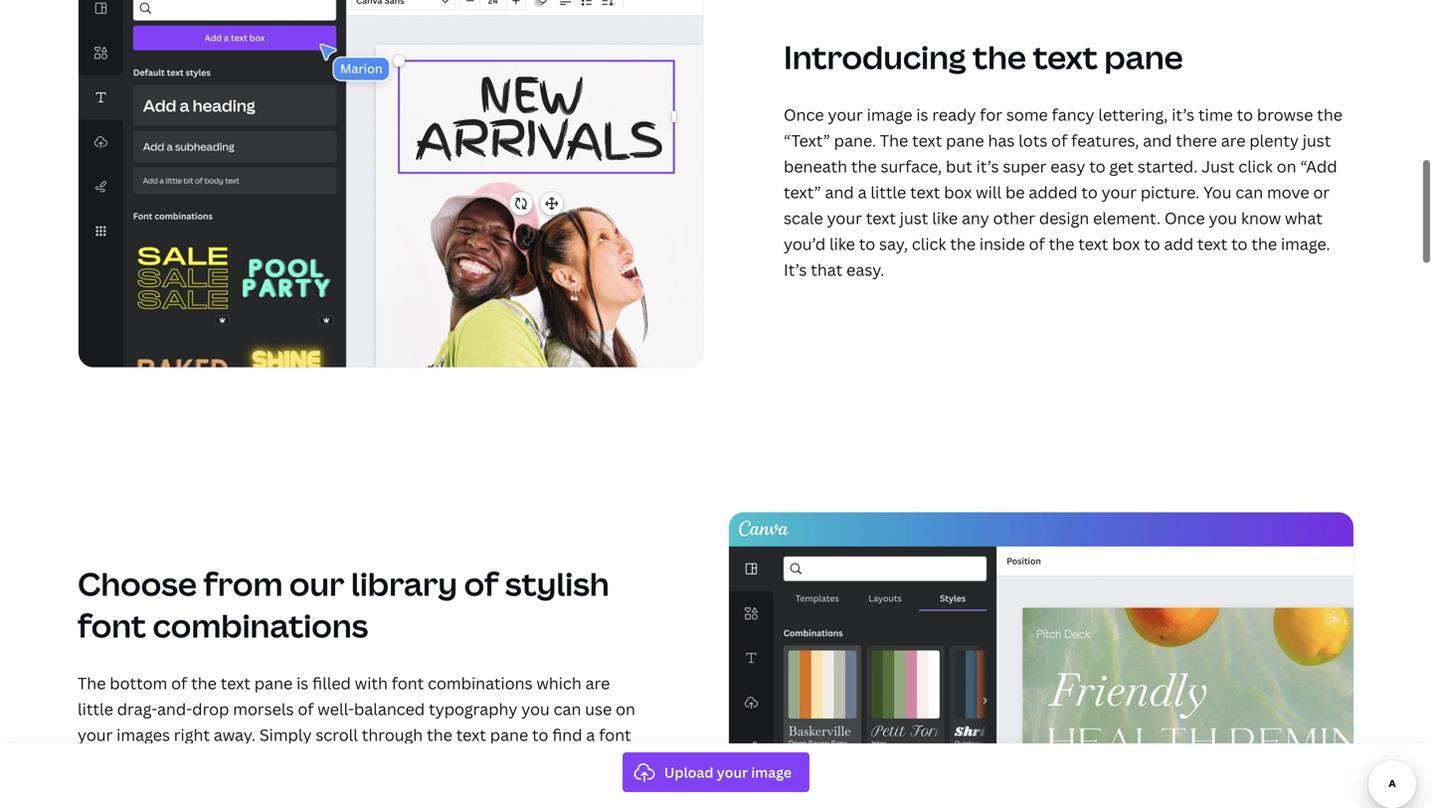 Task type: vqa. For each thing, say whether or not it's contained in the screenshot.
the Top level navigation element
no



Task type: locate. For each thing, give the bounding box(es) containing it.
0 vertical spatial little
[[871, 181, 906, 203]]

like left any
[[932, 207, 958, 229]]

pane up drag
[[490, 724, 528, 746]]

like
[[932, 207, 958, 229], [830, 233, 855, 254]]

be
[[1005, 181, 1025, 203]]

0 horizontal spatial and
[[825, 181, 854, 203]]

1 horizontal spatial can
[[1236, 181, 1263, 203]]

click right then
[[445, 750, 480, 772]]

0 vertical spatial for
[[980, 104, 1003, 125]]

combinations
[[153, 604, 368, 647], [428, 673, 533, 694]]

0 vertical spatial you
[[1209, 207, 1237, 229]]

0 vertical spatial can
[[1236, 181, 1263, 203]]

can up know
[[1236, 181, 1263, 203]]

1 vertical spatial the
[[78, 673, 106, 694]]

0 horizontal spatial on
[[591, 776, 610, 798]]

click down plenty
[[1239, 156, 1273, 177]]

it's
[[784, 259, 807, 280]]

once up add
[[1165, 207, 1205, 229]]

of up and-
[[171, 673, 187, 694]]

to up drag
[[532, 724, 548, 746]]

find
[[552, 724, 582, 746]]

0 horizontal spatial a
[[586, 724, 595, 746]]

box
[[944, 181, 972, 203], [1112, 233, 1140, 254]]

0 horizontal spatial it
[[484, 750, 494, 772]]

1 vertical spatial like
[[830, 233, 855, 254]]

you inside the bottom of the text pane is filled with font combinations which are little drag-and-drop morsels of well-balanced typography you can use on your images right away. simply scroll through the text pane to find a font combination that's perfect for your photo, then click it or drag it into your design. select the font combination to customize the color, or click on the placeholder text to start typing in your own. you don't even need to
[[418, 802, 446, 809]]

placeholder
[[78, 802, 170, 809]]

morsels
[[233, 699, 294, 720]]

a right find on the left bottom
[[586, 724, 595, 746]]

once up "text"
[[784, 104, 824, 125]]

you down just
[[1204, 181, 1232, 203]]

a down pane. in the right of the page
[[858, 181, 867, 203]]

1 horizontal spatial you
[[1209, 207, 1237, 229]]

choose from our library of stylish font combinations
[[78, 562, 609, 647]]

our
[[289, 562, 344, 606]]

easy.
[[847, 259, 884, 280]]

your
[[828, 104, 863, 125], [1102, 181, 1137, 203], [827, 207, 862, 229], [78, 724, 113, 746], [313, 750, 348, 772], [606, 750, 641, 772], [339, 802, 374, 809]]

0 vertical spatial it's
[[1172, 104, 1195, 125]]

can
[[1236, 181, 1263, 203], [554, 699, 581, 720]]

1 vertical spatial on
[[616, 699, 635, 720]]

text up drop
[[221, 673, 251, 694]]

drop
[[192, 699, 229, 720]]

for up has
[[980, 104, 1003, 125]]

you
[[1209, 207, 1237, 229], [521, 699, 550, 720]]

has
[[988, 130, 1015, 151]]

is left 'filled'
[[296, 673, 309, 694]]

time
[[1198, 104, 1233, 125]]

need
[[535, 802, 573, 809]]

well-
[[318, 699, 354, 720]]

or up need
[[532, 776, 548, 798]]

photo,
[[352, 750, 402, 772]]

typing
[[268, 802, 317, 809]]

1 horizontal spatial like
[[932, 207, 958, 229]]

to down easy
[[1082, 181, 1098, 203]]

1 horizontal spatial are
[[1221, 130, 1246, 151]]

0 horizontal spatial it's
[[976, 156, 999, 177]]

1 horizontal spatial for
[[980, 104, 1003, 125]]

perfect
[[226, 750, 283, 772]]

there
[[1176, 130, 1217, 151]]

0 vertical spatial on
[[1277, 156, 1297, 177]]

introducing
[[784, 35, 966, 78]]

what
[[1285, 207, 1323, 229]]

to left start
[[208, 802, 224, 809]]

0 vertical spatial a
[[858, 181, 867, 203]]

or
[[1313, 181, 1330, 203], [498, 750, 515, 772], [532, 776, 548, 798]]

is left ready
[[916, 104, 928, 125]]

for inside the bottom of the text pane is filled with font combinations which are little drag-and-drop morsels of well-balanced typography you can use on your images right away. simply scroll through the text pane to find a font combination that's perfect for your photo, then click it or drag it into your design. select the font combination to customize the color, or click on the placeholder text to start typing in your own. you don't even need to
[[287, 750, 309, 772]]

1 vertical spatial just
[[900, 207, 928, 229]]

on right the "use"
[[616, 699, 635, 720]]

1 horizontal spatial once
[[1165, 207, 1205, 229]]

0 vertical spatial combination
[[78, 750, 175, 772]]

library
[[351, 562, 458, 606]]

pane inside 'once your image is ready for some fancy lettering, it's time to browse the "text" pane. the text pane has lots of features, and there are plenty just beneath the surface, but it's super easy to get started. just click on "add text" and a little text box will be added to your picture. you can move or scale your text just like any other design element. once you know what you'd like to say, click the inside of the text box to add text to the image. it's that easy.'
[[946, 130, 984, 151]]

1 it from the left
[[484, 750, 494, 772]]

and up started. on the top of page
[[1143, 130, 1172, 151]]

it up color,
[[484, 750, 494, 772]]

just up ""add" at the top right of page
[[1303, 130, 1331, 151]]

like up that
[[830, 233, 855, 254]]

"add
[[1300, 156, 1337, 177]]

1 vertical spatial you
[[418, 802, 446, 809]]

0 horizontal spatial is
[[296, 673, 309, 694]]

your up pane. in the right of the page
[[828, 104, 863, 125]]

or up color,
[[498, 750, 515, 772]]

on down into
[[591, 776, 610, 798]]

it's up there
[[1172, 104, 1195, 125]]

of
[[1051, 130, 1067, 151], [1029, 233, 1045, 254], [464, 562, 499, 606], [171, 673, 187, 694], [298, 699, 314, 720]]

the down the image
[[880, 130, 908, 151]]

1 horizontal spatial or
[[532, 776, 548, 798]]

1 horizontal spatial just
[[1303, 130, 1331, 151]]

0 horizontal spatial you
[[521, 699, 550, 720]]

then
[[406, 750, 442, 772]]

combination up typing
[[253, 776, 350, 798]]

some
[[1006, 104, 1048, 125]]

combinations up typography
[[428, 673, 533, 694]]

1 vertical spatial you
[[521, 699, 550, 720]]

surface,
[[881, 156, 942, 177]]

1 horizontal spatial is
[[916, 104, 928, 125]]

your left 'images'
[[78, 724, 113, 746]]

the
[[880, 130, 908, 151], [78, 673, 106, 694]]

text
[[1033, 35, 1098, 78], [912, 130, 942, 151], [910, 181, 940, 203], [866, 207, 896, 229], [1078, 233, 1108, 254], [1197, 233, 1228, 254], [221, 673, 251, 694], [456, 724, 486, 746], [174, 802, 204, 809]]

is
[[916, 104, 928, 125], [296, 673, 309, 694]]

1 vertical spatial are
[[585, 673, 610, 694]]

font inside choose from our library of stylish font combinations
[[78, 604, 146, 647]]

added
[[1029, 181, 1078, 203]]

and down beneath
[[825, 181, 854, 203]]

of left stylish
[[464, 562, 499, 606]]

1 vertical spatial once
[[1165, 207, 1205, 229]]

your down get
[[1102, 181, 1137, 203]]

it left into
[[557, 750, 568, 772]]

filled
[[312, 673, 351, 694]]

a inside the bottom of the text pane is filled with font combinations which are little drag-and-drop morsels of well-balanced typography you can use on your images right away. simply scroll through the text pane to find a font combination that's perfect for your photo, then click it or drag it into your design. select the font combination to customize the color, or click on the placeholder text to start typing in your own. you don't even need to
[[586, 724, 595, 746]]

right
[[174, 724, 210, 746]]

1 vertical spatial a
[[586, 724, 595, 746]]

1 horizontal spatial and
[[1143, 130, 1172, 151]]

you down "customize"
[[418, 802, 446, 809]]

pane up but
[[946, 130, 984, 151]]

text right add
[[1197, 233, 1228, 254]]

into
[[572, 750, 602, 772]]

1 vertical spatial or
[[498, 750, 515, 772]]

font up bottom at the bottom of page
[[78, 604, 146, 647]]

text down typography
[[456, 724, 486, 746]]

it's
[[1172, 104, 1195, 125], [976, 156, 999, 177]]

on up move
[[1277, 156, 1297, 177]]

it's up will
[[976, 156, 999, 177]]

1 horizontal spatial combination
[[253, 776, 350, 798]]

to down know
[[1231, 233, 1248, 254]]

"text"
[[784, 130, 830, 151]]

scroll
[[316, 724, 358, 746]]

you down which
[[521, 699, 550, 720]]

font up start
[[217, 776, 249, 798]]

1 horizontal spatial you
[[1204, 181, 1232, 203]]

you inside 'once your image is ready for some fancy lettering, it's time to browse the "text" pane. the text pane has lots of features, and there are plenty just beneath the surface, but it's super easy to get started. just click on "add text" and a little text box will be added to your picture. you can move or scale your text just like any other design element. once you know what you'd like to say, click the inside of the text box to add text to the image. it's that easy.'
[[1204, 181, 1232, 203]]

don't
[[450, 802, 490, 809]]

little down surface,
[[871, 181, 906, 203]]

0 vertical spatial just
[[1303, 130, 1331, 151]]

of inside choose from our library of stylish font combinations
[[464, 562, 499, 606]]

0 horizontal spatial once
[[784, 104, 824, 125]]

box down but
[[944, 181, 972, 203]]

0 horizontal spatial little
[[78, 699, 113, 720]]

0 horizontal spatial you
[[418, 802, 446, 809]]

0 vertical spatial is
[[916, 104, 928, 125]]

0 horizontal spatial combinations
[[153, 604, 368, 647]]

0 vertical spatial the
[[880, 130, 908, 151]]

1 vertical spatial is
[[296, 673, 309, 694]]

are
[[1221, 130, 1246, 151], [585, 673, 610, 694]]

1 vertical spatial for
[[287, 750, 309, 772]]

0 horizontal spatial just
[[900, 207, 928, 229]]

drag-
[[117, 699, 157, 720]]

the left bottom at the bottom of page
[[78, 673, 106, 694]]

to right time
[[1237, 104, 1253, 125]]

is inside 'once your image is ready for some fancy lettering, it's time to browse the "text" pane. the text pane has lots of features, and there are plenty just beneath the surface, but it's super easy to get started. just click on "add text" and a little text box will be added to your picture. you can move or scale your text just like any other design element. once you know what you'd like to say, click the inside of the text box to add text to the image. it's that easy.'
[[916, 104, 928, 125]]

2 horizontal spatial or
[[1313, 181, 1330, 203]]

on
[[1277, 156, 1297, 177], [616, 699, 635, 720], [591, 776, 610, 798]]

you left know
[[1209, 207, 1237, 229]]

1 horizontal spatial it's
[[1172, 104, 1195, 125]]

1 vertical spatial combinations
[[428, 673, 533, 694]]

can up find on the left bottom
[[554, 699, 581, 720]]

0 vertical spatial or
[[1313, 181, 1330, 203]]

will
[[976, 181, 1002, 203]]

little left drag-
[[78, 699, 113, 720]]

0 horizontal spatial for
[[287, 750, 309, 772]]

just up "say,"
[[900, 207, 928, 229]]

it
[[484, 750, 494, 772], [557, 750, 568, 772]]

0 vertical spatial are
[[1221, 130, 1246, 151]]

1 vertical spatial it's
[[976, 156, 999, 177]]

1 horizontal spatial combinations
[[428, 673, 533, 694]]

apply text styles to your photo image
[[728, 512, 1355, 809]]

for down simply
[[287, 750, 309, 772]]

text up "say,"
[[866, 207, 896, 229]]

are up just
[[1221, 130, 1246, 151]]

browse
[[1257, 104, 1313, 125]]

0 horizontal spatial are
[[585, 673, 610, 694]]

are up the "use"
[[585, 673, 610, 694]]

simply
[[259, 724, 312, 746]]

0 vertical spatial you
[[1204, 181, 1232, 203]]

pane up lettering, on the top
[[1104, 35, 1183, 78]]

0 horizontal spatial the
[[78, 673, 106, 694]]

with
[[355, 673, 388, 694]]

you
[[1204, 181, 1232, 203], [418, 802, 446, 809]]

1 vertical spatial little
[[78, 699, 113, 720]]

1 vertical spatial can
[[554, 699, 581, 720]]

combination
[[78, 750, 175, 772], [253, 776, 350, 798]]

other
[[993, 207, 1035, 229]]

know
[[1241, 207, 1281, 229]]

select
[[136, 776, 184, 798]]

font up balanced
[[392, 673, 424, 694]]

but
[[946, 156, 972, 177]]

1 horizontal spatial the
[[880, 130, 908, 151]]

0 horizontal spatial like
[[830, 233, 855, 254]]

0 vertical spatial box
[[944, 181, 972, 203]]

0 horizontal spatial combination
[[78, 750, 175, 772]]

to right need
[[577, 802, 594, 809]]

the inside the bottom of the text pane is filled with font combinations which are little drag-and-drop morsels of well-balanced typography you can use on your images right away. simply scroll through the text pane to find a font combination that's perfect for your photo, then click it or drag it into your design. select the font combination to customize the color, or click on the placeholder text to start typing in your own. you don't even need to
[[78, 673, 106, 694]]

choose
[[78, 562, 197, 606]]

combinations up morsels
[[153, 604, 368, 647]]

box down element.
[[1112, 233, 1140, 254]]

1 horizontal spatial a
[[858, 181, 867, 203]]

2 horizontal spatial on
[[1277, 156, 1297, 177]]

click up need
[[552, 776, 587, 798]]

images
[[117, 724, 170, 746]]

to left get
[[1089, 156, 1106, 177]]

1 horizontal spatial little
[[871, 181, 906, 203]]

little inside 'once your image is ready for some fancy lettering, it's time to browse the "text" pane. the text pane has lots of features, and there are plenty just beneath the surface, but it's super easy to get started. just click on "add text" and a little text box will be added to your picture. you can move or scale your text just like any other design element. once you know what you'd like to say, click the inside of the text box to add text to the image. it's that easy.'
[[871, 181, 906, 203]]

balanced
[[354, 699, 425, 720]]

0 horizontal spatial can
[[554, 699, 581, 720]]

click
[[1239, 156, 1273, 177], [912, 233, 946, 254], [445, 750, 480, 772], [552, 776, 587, 798]]

0 horizontal spatial box
[[944, 181, 972, 203]]

or down ""add" at the top right of page
[[1313, 181, 1330, 203]]

once
[[784, 104, 824, 125], [1165, 207, 1205, 229]]

1 horizontal spatial it
[[557, 750, 568, 772]]

picture.
[[1141, 181, 1200, 203]]

your right in
[[339, 802, 374, 809]]

ready
[[932, 104, 976, 125]]

of down other
[[1029, 233, 1045, 254]]

combination down 'images'
[[78, 750, 175, 772]]

0 vertical spatial combinations
[[153, 604, 368, 647]]

1 vertical spatial box
[[1112, 233, 1140, 254]]



Task type: describe. For each thing, give the bounding box(es) containing it.
stylish
[[505, 562, 609, 606]]

can inside 'once your image is ready for some fancy lettering, it's time to browse the "text" pane. the text pane has lots of features, and there are plenty just beneath the surface, but it's super easy to get started. just click on "add text" and a little text box will be added to your picture. you can move or scale your text just like any other design element. once you know what you'd like to say, click the inside of the text box to add text to the image. it's that easy.'
[[1236, 181, 1263, 203]]

the bottom of the text pane is filled with font combinations which are little drag-and-drop morsels of well-balanced typography you can use on your images right away. simply scroll through the text pane to find a font combination that's perfect for your photo, then click it or drag it into your design. select the font combination to customize the color, or click on the placeholder text to start typing in your own. you don't even need to 
[[78, 673, 642, 809]]

beneath
[[784, 156, 847, 177]]

of left well-
[[298, 699, 314, 720]]

1 vertical spatial and
[[825, 181, 854, 203]]

color,
[[486, 776, 528, 798]]

your right scale
[[827, 207, 862, 229]]

easy
[[1051, 156, 1085, 177]]

0 vertical spatial like
[[932, 207, 958, 229]]

scale
[[784, 207, 823, 229]]

1 horizontal spatial box
[[1112, 233, 1140, 254]]

add a text box to your image image
[[78, 0, 704, 368]]

can inside the bottom of the text pane is filled with font combinations which are little drag-and-drop morsels of well-balanced typography you can use on your images right away. simply scroll through the text pane to find a font combination that's perfect for your photo, then click it or drag it into your design. select the font combination to customize the color, or click on the placeholder text to start typing in your own. you don't even need to
[[554, 699, 581, 720]]

0 horizontal spatial or
[[498, 750, 515, 772]]

for inside 'once your image is ready for some fancy lettering, it's time to browse the "text" pane. the text pane has lots of features, and there are plenty just beneath the surface, but it's super easy to get started. just click on "add text" and a little text box will be added to your picture. you can move or scale your text just like any other design element. once you know what you'd like to say, click the inside of the text box to add text to the image. it's that easy.'
[[980, 104, 1003, 125]]

to left add
[[1144, 233, 1160, 254]]

plenty
[[1250, 130, 1299, 151]]

which
[[537, 673, 582, 694]]

text"
[[784, 181, 821, 203]]

fancy
[[1052, 104, 1095, 125]]

image.
[[1281, 233, 1330, 254]]

font down the "use"
[[599, 724, 631, 746]]

click right "say,"
[[912, 233, 946, 254]]

you inside the bottom of the text pane is filled with font combinations which are little drag-and-drop morsels of well-balanced typography you can use on your images right away. simply scroll through the text pane to find a font combination that's perfect for your photo, then click it or drag it into your design. select the font combination to customize the color, or click on the placeholder text to start typing in your own. you don't even need to
[[521, 699, 550, 720]]

introducing the text pane
[[784, 35, 1183, 78]]

or inside 'once your image is ready for some fancy lettering, it's time to browse the "text" pane. the text pane has lots of features, and there are plenty just beneath the surface, but it's super easy to get started. just click on "add text" and a little text box will be added to your picture. you can move or scale your text just like any other design element. once you know what you'd like to say, click the inside of the text box to add text to the image. it's that easy.'
[[1313, 181, 1330, 203]]

text up the fancy
[[1033, 35, 1098, 78]]

once your image is ready for some fancy lettering, it's time to browse the "text" pane. the text pane has lots of features, and there are plenty just beneath the surface, but it's super easy to get started. just click on "add text" and a little text box will be added to your picture. you can move or scale your text just like any other design element. once you know what you'd like to say, click the inside of the text box to add text to the image. it's that easy.
[[784, 104, 1343, 280]]

2 vertical spatial or
[[532, 776, 548, 798]]

move
[[1267, 181, 1310, 203]]

pane.
[[834, 130, 876, 151]]

on inside 'once your image is ready for some fancy lettering, it's time to browse the "text" pane. the text pane has lots of features, and there are plenty just beneath the surface, but it's super easy to get started. just click on "add text" and a little text box will be added to your picture. you can move or scale your text just like any other design element. once you know what you'd like to say, click the inside of the text box to add text to the image. it's that easy.'
[[1277, 156, 1297, 177]]

from
[[203, 562, 283, 606]]

drag
[[519, 750, 553, 772]]

text up surface,
[[912, 130, 942, 151]]

little inside the bottom of the text pane is filled with font combinations which are little drag-and-drop morsels of well-balanced typography you can use on your images right away. simply scroll through the text pane to find a font combination that's perfect for your photo, then click it or drag it into your design. select the font combination to customize the color, or click on the placeholder text to start typing in your own. you don't even need to
[[78, 699, 113, 720]]

1 vertical spatial combination
[[253, 776, 350, 798]]

own.
[[378, 802, 414, 809]]

your right into
[[606, 750, 641, 772]]

that's
[[178, 750, 222, 772]]

started.
[[1138, 156, 1198, 177]]

you inside 'once your image is ready for some fancy lettering, it's time to browse the "text" pane. the text pane has lots of features, and there are plenty just beneath the surface, but it's super easy to get started. just click on "add text" and a little text box will be added to your picture. you can move or scale your text just like any other design element. once you know what you'd like to say, click the inside of the text box to add text to the image. it's that easy.'
[[1209, 207, 1237, 229]]

text down select at the left bottom of page
[[174, 802, 204, 809]]

2 vertical spatial on
[[591, 776, 610, 798]]

text down design
[[1078, 233, 1108, 254]]

0 vertical spatial and
[[1143, 130, 1172, 151]]

get
[[1109, 156, 1134, 177]]

of right lots
[[1051, 130, 1067, 151]]

to down the photo,
[[354, 776, 370, 798]]

bottom
[[110, 673, 167, 694]]

are inside the bottom of the text pane is filled with font combinations which are little drag-and-drop morsels of well-balanced typography you can use on your images right away. simply scroll through the text pane to find a font combination that's perfect for your photo, then click it or drag it into your design. select the font combination to customize the color, or click on the placeholder text to start typing in your own. you don't even need to
[[585, 673, 610, 694]]

0 vertical spatial once
[[784, 104, 824, 125]]

and-
[[157, 699, 192, 720]]

add
[[1164, 233, 1194, 254]]

super
[[1003, 156, 1047, 177]]

pane up morsels
[[254, 673, 293, 694]]

2 it from the left
[[557, 750, 568, 772]]

combinations inside choose from our library of stylish font combinations
[[153, 604, 368, 647]]

image
[[867, 104, 913, 125]]

say,
[[879, 233, 908, 254]]

element.
[[1093, 207, 1161, 229]]

customize
[[374, 776, 452, 798]]

a inside 'once your image is ready for some fancy lettering, it's time to browse the "text" pane. the text pane has lots of features, and there are plenty just beneath the surface, but it's super easy to get started. just click on "add text" and a little text box will be added to your picture. you can move or scale your text just like any other design element. once you know what you'd like to say, click the inside of the text box to add text to the image. it's that easy.'
[[858, 181, 867, 203]]

even
[[494, 802, 531, 809]]

you'd
[[784, 233, 826, 254]]

typography
[[429, 699, 518, 720]]

features,
[[1071, 130, 1139, 151]]

use
[[585, 699, 612, 720]]

to up easy.
[[859, 233, 875, 254]]

combinations inside the bottom of the text pane is filled with font combinations which are little drag-and-drop morsels of well-balanced typography you can use on your images right away. simply scroll through the text pane to find a font combination that's perfect for your photo, then click it or drag it into your design. select the font combination to customize the color, or click on the placeholder text to start typing in your own. you don't even need to
[[428, 673, 533, 694]]

1 horizontal spatial on
[[616, 699, 635, 720]]

is inside the bottom of the text pane is filled with font combinations which are little drag-and-drop morsels of well-balanced typography you can use on your images right away. simply scroll through the text pane to find a font combination that's perfect for your photo, then click it or drag it into your design. select the font combination to customize the color, or click on the placeholder text to start typing in your own. you don't even need to
[[296, 673, 309, 694]]

that
[[811, 259, 843, 280]]

design
[[1039, 207, 1089, 229]]

in
[[321, 802, 335, 809]]

text down surface,
[[910, 181, 940, 203]]

lettering,
[[1098, 104, 1168, 125]]

lots
[[1019, 130, 1048, 151]]

design.
[[78, 776, 132, 798]]

just
[[1202, 156, 1235, 177]]

through
[[362, 724, 423, 746]]

your down scroll
[[313, 750, 348, 772]]

the inside 'once your image is ready for some fancy lettering, it's time to browse the "text" pane. the text pane has lots of features, and there are plenty just beneath the surface, but it's super easy to get started. just click on "add text" and a little text box will be added to your picture. you can move or scale your text just like any other design element. once you know what you'd like to say, click the inside of the text box to add text to the image. it's that easy.'
[[880, 130, 908, 151]]

any
[[962, 207, 989, 229]]

away.
[[214, 724, 256, 746]]

start
[[228, 802, 265, 809]]

are inside 'once your image is ready for some fancy lettering, it's time to browse the "text" pane. the text pane has lots of features, and there are plenty just beneath the surface, but it's super easy to get started. just click on "add text" and a little text box will be added to your picture. you can move or scale your text just like any other design element. once you know what you'd like to say, click the inside of the text box to add text to the image. it's that easy.'
[[1221, 130, 1246, 151]]

inside
[[980, 233, 1025, 254]]



